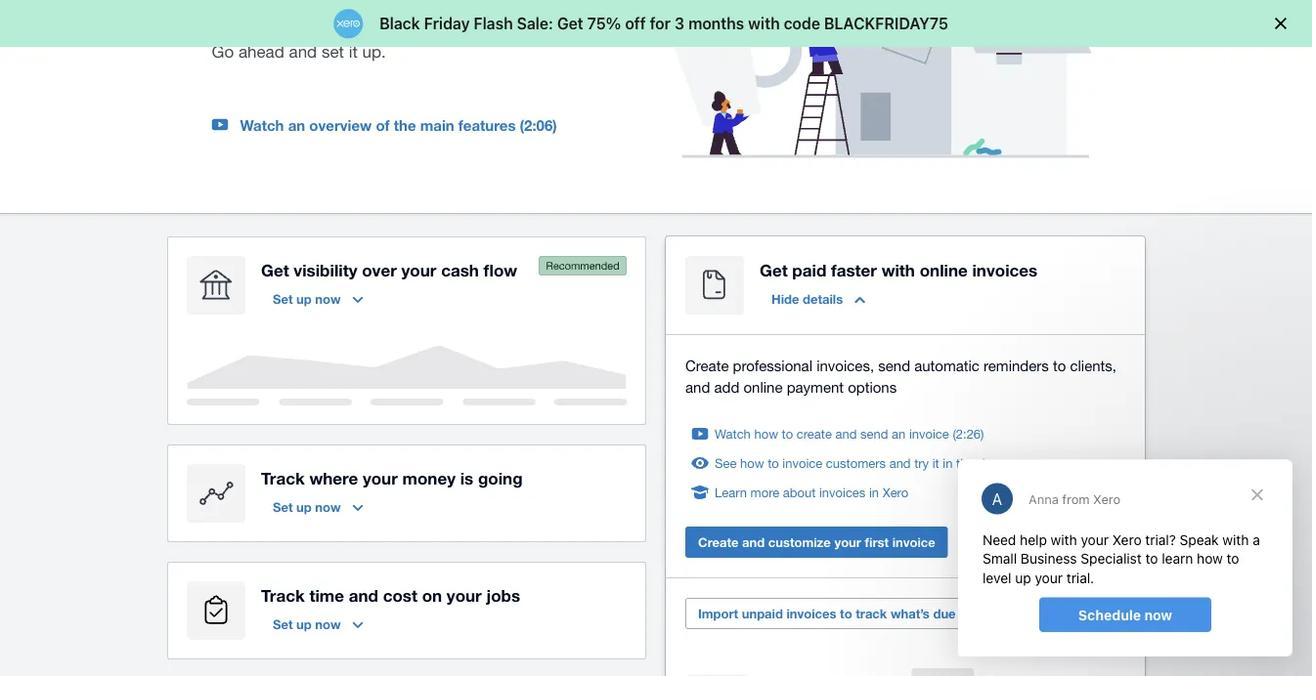 Task type: locate. For each thing, give the bounding box(es) containing it.
payment
[[787, 379, 844, 396]]

1 vertical spatial create
[[698, 535, 739, 550]]

0 vertical spatial watch
[[240, 116, 284, 134]]

invoice inside button
[[893, 535, 936, 550]]

import unpaid invoices to track what's due button
[[686, 599, 969, 630]]

1 vertical spatial now
[[315, 500, 341, 515]]

2 vertical spatial set up now button
[[261, 609, 375, 641]]

to
[[1053, 357, 1066, 374], [782, 427, 793, 442], [768, 456, 779, 471], [840, 606, 853, 622]]

create professional invoices, send automatic reminders to clients, and add online payment options
[[686, 357, 1117, 396]]

how
[[755, 427, 779, 442], [740, 456, 764, 471]]

1 vertical spatial set up now button
[[261, 492, 375, 523]]

create inside button
[[698, 535, 739, 550]]

create for create professional invoices, send automatic reminders to clients, and add online payment options
[[686, 357, 729, 374]]

2 up from the top
[[296, 500, 312, 515]]

get visibility over your cash flow
[[261, 260, 518, 280]]

send up options
[[879, 357, 911, 374]]

online down professional
[[744, 379, 783, 396]]

and
[[289, 42, 317, 61], [686, 379, 710, 396], [836, 427, 857, 442], [890, 456, 911, 471], [742, 535, 765, 550], [349, 586, 378, 606]]

it right try
[[933, 456, 940, 471]]

watch down ahead
[[240, 116, 284, 134]]

1 vertical spatial in
[[869, 485, 879, 500]]

0 vertical spatial dialog
[[0, 0, 1313, 47]]

0 vertical spatial set up now button
[[261, 284, 375, 315]]

1 vertical spatial up
[[296, 500, 312, 515]]

jobs
[[487, 586, 520, 606]]

2 set up now from the top
[[273, 500, 341, 515]]

1 horizontal spatial get
[[760, 260, 788, 280]]

1 vertical spatial invoices
[[820, 485, 866, 500]]

automatic
[[915, 357, 980, 374]]

set up now
[[273, 292, 341, 307], [273, 500, 341, 515], [273, 617, 341, 632]]

watch up 'see'
[[715, 427, 751, 442]]

track time and cost on your jobs
[[261, 586, 520, 606]]

set
[[273, 292, 293, 307], [273, 500, 293, 515], [273, 617, 293, 632]]

create down learn
[[698, 535, 739, 550]]

learn more about invoices in xero link
[[715, 483, 909, 503]]

track for track time and cost on your jobs
[[261, 586, 305, 606]]

in
[[943, 456, 953, 471], [869, 485, 879, 500]]

online right the with
[[920, 260, 968, 280]]

create inside create professional invoices, send automatic reminders to clients, and add online payment options
[[686, 357, 729, 374]]

first
[[865, 535, 889, 550]]

1 get from the left
[[261, 260, 289, 280]]

2 vertical spatial set
[[273, 617, 293, 632]]

the right "of"
[[394, 116, 416, 134]]

invoices inside button
[[787, 606, 837, 622]]

up down where
[[296, 500, 312, 515]]

hide details
[[772, 292, 843, 307]]

1 vertical spatial set up now
[[273, 500, 341, 515]]

watch an overview of the main features (2:06) button
[[240, 116, 557, 134]]

recommended icon image
[[539, 256, 627, 276]]

paid
[[793, 260, 827, 280]]

details
[[803, 292, 843, 307]]

how for see
[[740, 456, 764, 471]]

2 set from the top
[[273, 500, 293, 515]]

now down "visibility"
[[315, 292, 341, 307]]

1 vertical spatial watch
[[715, 427, 751, 442]]

demo
[[978, 456, 1011, 471]]

and left try
[[890, 456, 911, 471]]

set up now button for where
[[261, 492, 375, 523]]

3 set up now button from the top
[[261, 609, 375, 641]]

up down "visibility"
[[296, 292, 312, 307]]

banking icon image
[[187, 256, 245, 315]]

1 vertical spatial online
[[744, 379, 783, 396]]

money
[[402, 469, 456, 488]]

1 track from the top
[[261, 469, 305, 488]]

0 horizontal spatial it
[[349, 42, 358, 61]]

main
[[420, 116, 454, 134]]

up down time
[[296, 617, 312, 632]]

2 set up now button from the top
[[261, 492, 375, 523]]

1 vertical spatial send
[[861, 427, 889, 442]]

create and customize your first invoice
[[698, 535, 936, 550]]

set up now down "visibility"
[[273, 292, 341, 307]]

where
[[309, 469, 358, 488]]

features
[[459, 116, 516, 134]]

it
[[349, 42, 358, 61], [933, 456, 940, 471]]

0 horizontal spatial get
[[261, 260, 289, 280]]

create and customize your first invoice button
[[686, 527, 948, 559]]

0 horizontal spatial watch
[[240, 116, 284, 134]]

and left set
[[289, 42, 317, 61]]

1 horizontal spatial the
[[957, 456, 974, 471]]

track
[[261, 469, 305, 488], [261, 586, 305, 606]]

set up now button down time
[[261, 609, 375, 641]]

cartoon office workers image
[[664, 0, 1115, 158]]

it right set
[[349, 42, 358, 61]]

now
[[315, 292, 341, 307], [315, 500, 341, 515], [315, 617, 341, 632]]

flow
[[484, 260, 518, 280]]

import unpaid invoices to track what's due
[[698, 606, 956, 622]]

set up now button down where
[[261, 492, 375, 523]]

0 vertical spatial it
[[349, 42, 358, 61]]

invoices right unpaid
[[787, 606, 837, 622]]

track left time
[[261, 586, 305, 606]]

in right try
[[943, 456, 953, 471]]

to left track
[[840, 606, 853, 622]]

0 vertical spatial now
[[315, 292, 341, 307]]

set up now button down "visibility"
[[261, 284, 375, 315]]

set right banking icon
[[273, 292, 293, 307]]

2 vertical spatial set up now
[[273, 617, 341, 632]]

0 vertical spatial track
[[261, 469, 305, 488]]

now for where
[[315, 500, 341, 515]]

1 vertical spatial an
[[892, 427, 906, 442]]

0 horizontal spatial the
[[394, 116, 416, 134]]

go ahead and set it up.
[[212, 42, 386, 61]]

get up 'hide'
[[760, 260, 788, 280]]

set right track money icon
[[273, 500, 293, 515]]

2 now from the top
[[315, 500, 341, 515]]

now down where
[[315, 500, 341, 515]]

to left create
[[782, 427, 793, 442]]

go
[[212, 42, 234, 61]]

an left overview
[[288, 116, 305, 134]]

reminders
[[984, 357, 1049, 374]]

2 vertical spatial invoice
[[893, 535, 936, 550]]

3 up from the top
[[296, 617, 312, 632]]

import
[[698, 606, 739, 622]]

1 horizontal spatial in
[[943, 456, 953, 471]]

the left demo
[[957, 456, 974, 471]]

learn more about invoices in xero
[[715, 485, 909, 500]]

is
[[460, 469, 474, 488]]

send
[[879, 357, 911, 374], [861, 427, 889, 442]]

3 now from the top
[[315, 617, 341, 632]]

xero
[[883, 485, 909, 500]]

0 vertical spatial create
[[686, 357, 729, 374]]

0 vertical spatial the
[[394, 116, 416, 134]]

3 set up now from the top
[[273, 617, 341, 632]]

now for time
[[315, 617, 341, 632]]

2 vertical spatial up
[[296, 617, 312, 632]]

0 vertical spatial up
[[296, 292, 312, 307]]

overview
[[309, 116, 372, 134]]

an up the see how to invoice customers and try it in the demo
[[892, 427, 906, 442]]

create
[[797, 427, 832, 442]]

1 vertical spatial how
[[740, 456, 764, 471]]

your left first
[[835, 535, 862, 550]]

invoice right first
[[893, 535, 936, 550]]

and left add
[[686, 379, 710, 396]]

how right 'see'
[[740, 456, 764, 471]]

2 get from the left
[[760, 260, 788, 280]]

the
[[394, 116, 416, 134], [957, 456, 974, 471]]

now down time
[[315, 617, 341, 632]]

in left xero
[[869, 485, 879, 500]]

on
[[422, 586, 442, 606]]

set up now down time
[[273, 617, 341, 632]]

set right projects icon
[[273, 617, 293, 632]]

track for track where your money is going
[[261, 469, 305, 488]]

invoice
[[909, 427, 950, 442], [783, 456, 823, 471], [893, 535, 936, 550]]

invoices,
[[817, 357, 874, 374]]

online
[[920, 260, 968, 280], [744, 379, 783, 396]]

1 horizontal spatial watch
[[715, 427, 751, 442]]

invoice up about
[[783, 456, 823, 471]]

watch
[[240, 116, 284, 134], [715, 427, 751, 442]]

more
[[751, 485, 780, 500]]

add
[[714, 379, 740, 396]]

1 vertical spatial track
[[261, 586, 305, 606]]

faster
[[831, 260, 877, 280]]

0 vertical spatial how
[[755, 427, 779, 442]]

0 horizontal spatial an
[[288, 116, 305, 134]]

your inside button
[[835, 535, 862, 550]]

up
[[296, 292, 312, 307], [296, 500, 312, 515], [296, 617, 312, 632]]

0 horizontal spatial online
[[744, 379, 783, 396]]

2 vertical spatial invoices
[[787, 606, 837, 622]]

dialog
[[0, 0, 1313, 47], [958, 460, 1293, 657]]

get
[[261, 260, 289, 280], [760, 260, 788, 280]]

0 vertical spatial send
[[879, 357, 911, 374]]

set up now down where
[[273, 500, 341, 515]]

1 vertical spatial it
[[933, 456, 940, 471]]

1 vertical spatial set
[[273, 500, 293, 515]]

invoices
[[973, 260, 1038, 280], [820, 485, 866, 500], [787, 606, 837, 622]]

your
[[401, 260, 437, 280], [363, 469, 398, 488], [835, 535, 862, 550], [447, 586, 482, 606]]

set for track where your money is going
[[273, 500, 293, 515]]

and left customize
[[742, 535, 765, 550]]

to inside create professional invoices, send automatic reminders to clients, and add online payment options
[[1053, 357, 1066, 374]]

hide details button
[[760, 284, 877, 315]]

see
[[715, 456, 737, 471]]

watch how to create and send an invoice (2:26)
[[715, 427, 984, 442]]

to left clients,
[[1053, 357, 1066, 374]]

how left create
[[755, 427, 779, 442]]

invoices down customers
[[820, 485, 866, 500]]

send up the see how to invoice customers and try it in the demo
[[861, 427, 889, 442]]

1 set up now button from the top
[[261, 284, 375, 315]]

1 horizontal spatial online
[[920, 260, 968, 280]]

0 vertical spatial online
[[920, 260, 968, 280]]

0 vertical spatial set up now
[[273, 292, 341, 307]]

set up now button for time
[[261, 609, 375, 641]]

set up now button
[[261, 284, 375, 315], [261, 492, 375, 523], [261, 609, 375, 641]]

3 set from the top
[[273, 617, 293, 632]]

0 vertical spatial set
[[273, 292, 293, 307]]

get left "visibility"
[[261, 260, 289, 280]]

invoices up reminders
[[973, 260, 1038, 280]]

set for track time and cost on your jobs
[[273, 617, 293, 632]]

with
[[882, 260, 915, 280]]

create for create and customize your first invoice
[[698, 535, 739, 550]]

create
[[686, 357, 729, 374], [698, 535, 739, 550]]

invoice up try
[[909, 427, 950, 442]]

0 vertical spatial invoice
[[909, 427, 950, 442]]

2 vertical spatial now
[[315, 617, 341, 632]]

2 track from the top
[[261, 586, 305, 606]]

create up add
[[686, 357, 729, 374]]

track left where
[[261, 469, 305, 488]]

an
[[288, 116, 305, 134], [892, 427, 906, 442]]



Task type: vqa. For each thing, say whether or not it's contained in the screenshot.
the rightmost svg image
no



Task type: describe. For each thing, give the bounding box(es) containing it.
set up now for time
[[273, 617, 341, 632]]

track money icon image
[[187, 465, 245, 523]]

customers
[[826, 456, 886, 471]]

0 horizontal spatial in
[[869, 485, 879, 500]]

send inside create professional invoices, send automatic reminders to clients, and add online payment options
[[879, 357, 911, 374]]

(2:26)
[[953, 427, 984, 442]]

of
[[376, 116, 390, 134]]

watch how to create and send an invoice (2:26) link
[[715, 425, 984, 444]]

hide
[[772, 292, 799, 307]]

0 vertical spatial in
[[943, 456, 953, 471]]

professional
[[733, 357, 813, 374]]

and inside button
[[742, 535, 765, 550]]

clients,
[[1070, 357, 1117, 374]]

see how to invoice customers and try it in the demo link
[[715, 454, 1011, 473]]

invoices icon image
[[686, 256, 744, 315]]

get paid faster with online invoices
[[760, 260, 1038, 280]]

watch for watch an overview of the main features (2:06)
[[240, 116, 284, 134]]

about
[[783, 485, 816, 500]]

up for where
[[296, 500, 312, 515]]

get for get paid faster with online invoices
[[760, 260, 788, 280]]

to inside button
[[840, 606, 853, 622]]

customize
[[769, 535, 831, 550]]

1 set up now from the top
[[273, 292, 341, 307]]

and up customers
[[836, 427, 857, 442]]

your right over
[[401, 260, 437, 280]]

online inside create professional invoices, send automatic reminders to clients, and add online payment options
[[744, 379, 783, 396]]

and left cost
[[349, 586, 378, 606]]

cash
[[441, 260, 479, 280]]

1 horizontal spatial an
[[892, 427, 906, 442]]

set up now for where
[[273, 500, 341, 515]]

cost
[[383, 586, 418, 606]]

1 vertical spatial dialog
[[958, 460, 1293, 657]]

how for watch
[[755, 427, 779, 442]]

up for time
[[296, 617, 312, 632]]

0 vertical spatial an
[[288, 116, 305, 134]]

1 vertical spatial invoice
[[783, 456, 823, 471]]

(2:06)
[[520, 116, 557, 134]]

track
[[856, 606, 887, 622]]

over
[[362, 260, 397, 280]]

1 set from the top
[[273, 292, 293, 307]]

banking preview line graph image
[[187, 346, 627, 406]]

watch for watch how to create and send an invoice (2:26)
[[715, 427, 751, 442]]

1 up from the top
[[296, 292, 312, 307]]

ahead
[[239, 42, 284, 61]]

try
[[915, 456, 929, 471]]

invoices preview bar graph image
[[686, 669, 1126, 677]]

1 horizontal spatial it
[[933, 456, 940, 471]]

and inside create professional invoices, send automatic reminders to clients, and add online payment options
[[686, 379, 710, 396]]

options
[[848, 379, 897, 396]]

learn
[[715, 485, 747, 500]]

time
[[309, 586, 344, 606]]

watch an overview of the main features (2:06)
[[240, 116, 557, 134]]

see how to invoice customers and try it in the demo
[[715, 456, 1011, 471]]

due
[[933, 606, 956, 622]]

your right where
[[363, 469, 398, 488]]

going
[[478, 469, 523, 488]]

to up "more" on the right bottom
[[768, 456, 779, 471]]

1 vertical spatial the
[[957, 456, 974, 471]]

track where your money is going
[[261, 469, 523, 488]]

unpaid
[[742, 606, 783, 622]]

0 vertical spatial invoices
[[973, 260, 1038, 280]]

visibility
[[294, 260, 357, 280]]

get for get visibility over your cash flow
[[261, 260, 289, 280]]

1 now from the top
[[315, 292, 341, 307]]

set
[[322, 42, 344, 61]]

up.
[[362, 42, 386, 61]]

projects icon image
[[187, 582, 245, 641]]

what's
[[891, 606, 930, 622]]

your right on on the left bottom of the page
[[447, 586, 482, 606]]



